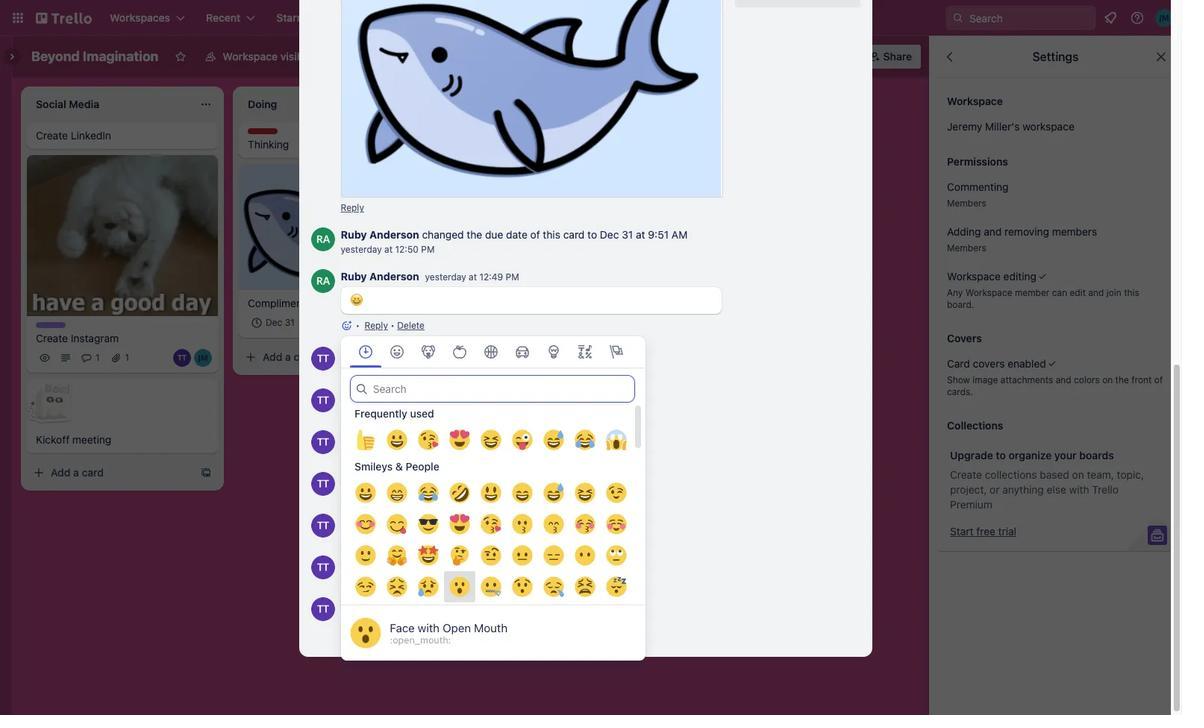 Task type: vqa. For each thing, say whether or not it's contained in the screenshot.
the Members
yes



Task type: describe. For each thing, give the bounding box(es) containing it.
to inside upgrade to organize your boards create collections based on team, topic, project, or anything else with trello premium
[[996, 449, 1006, 462]]

instagram
[[71, 333, 119, 345]]

yesterday at 9:53 am link for marked the due date incomplete
[[341, 447, 431, 459]]

12:50
[[395, 244, 419, 256]]

1 inside the terry turtle set this card to be due dec 1 at 9:51 am yesterday at 9:52 am
[[537, 557, 541, 570]]

workspace for workspace editing
[[947, 270, 1001, 283]]

turtle for terry turtle marked the due date incomplete yesterday at 9:53 am
[[371, 432, 401, 444]]

dec inside ruby anderson changed the due date of this card to dec 31 at 9:51 am yesterday at 12:50 pm
[[600, 229, 619, 241]]

premium
[[950, 499, 993, 511]]

terry turtle (terryturtle) image for terry turtle joined this card yesterday at 9:53 am
[[311, 473, 335, 497]]

join
[[1107, 287, 1122, 299]]

yesterday inside the terry turtle marked the due date incomplete yesterday at 9:53 am
[[341, 447, 382, 459]]

terry turtle added ruby anderson to this card yesterday at 9:54 am
[[341, 348, 573, 375]]

2 horizontal spatial add a card
[[475, 135, 528, 148]]

terry turtle marked the due date complete yesterday at 9:52 am
[[341, 515, 551, 542]]

imagination
[[83, 49, 159, 64]]

a for create from template… icon at the bottom of page
[[73, 467, 79, 480]]

permissions
[[947, 155, 1009, 168]]

at inside ruby anderson yesterday at 12:49 pm
[[469, 272, 477, 283]]

trello
[[1092, 484, 1119, 496]]

members inside commenting members
[[947, 198, 987, 209]]

at inside "terry turtle joined this card yesterday at 9:53 am"
[[384, 489, 393, 500]]

to for terry turtle added ruby anderson to this card yesterday at 9:54 am
[[519, 348, 528, 361]]

31 inside ruby anderson changed the due date of this card to dec 31 at 9:51 am yesterday at 12:50 pm
[[622, 229, 633, 241]]

card covers enabled
[[947, 358, 1046, 370]]

member
[[1015, 287, 1050, 299]]

create for create linkedin
[[36, 129, 68, 142]]

ups
[[609, 50, 628, 63]]

am inside "terry turtle joined this card yesterday at 9:53 am"
[[417, 489, 431, 500]]

jeremy inside 'link'
[[947, 120, 983, 133]]

jeremy miller (jeremymiller198) image
[[385, 314, 403, 332]]

chef
[[327, 297, 350, 310]]

grinning image
[[350, 294, 363, 307]]

pm inside ruby anderson yesterday at 12:49 pm
[[506, 272, 519, 283]]

organize
[[1009, 449, 1052, 462]]

miller's
[[985, 120, 1020, 133]]

am inside terry turtle added jeremy miller to this card yesterday at 9:54 am
[[418, 406, 431, 417]]

jeremy miller's workspace link
[[938, 113, 1174, 140]]

terry turtle (terryturtle) image for set this card to be due dec 1 at 9:51 am
[[311, 556, 335, 580]]

yesterday inside terry turtle marked the due date complete yesterday at 9:52 am
[[341, 531, 382, 542]]

another
[[706, 96, 745, 109]]

jeremy inside terry turtle added jeremy miller to this card yesterday at 9:54 am
[[437, 390, 475, 403]]

this inside terry turtle added ruby anderson to this card yesterday at 9:54 am
[[531, 348, 549, 361]]

terry turtle (terryturtle) image for marked the due date complete
[[311, 515, 335, 539]]

9:52 inside terry turtle marked the due date complete yesterday at 9:52 am
[[395, 531, 415, 542]]

add another list button
[[657, 87, 860, 119]]

members
[[1052, 225, 1098, 238]]

card
[[947, 358, 970, 370]]

power-ups
[[574, 50, 628, 63]]

terry for terry turtle added jeremy miller to this card yesterday at 9:54 am
[[341, 390, 368, 403]]

project,
[[950, 484, 987, 496]]

Search field
[[965, 7, 1095, 29]]

share button
[[863, 45, 921, 69]]

reply for reply
[[341, 203, 364, 214]]

turtle for terry turtle added ruby anderson to this card yesterday at 9:54 am
[[371, 348, 401, 361]]

terry turtle added this card to doing yesterday at 9:51 am
[[341, 599, 523, 626]]

terry for terry turtle joined this card yesterday at 9:53 am
[[341, 474, 368, 486]]

free
[[977, 526, 996, 538]]

yesterday at 9:54 am link for jeremy
[[341, 406, 431, 417]]

create inside upgrade to organize your boards create collections based on team, topic, project, or anything else with trello premium
[[950, 469, 982, 482]]

create from template… image
[[200, 468, 212, 480]]

add for create from template… image's add a card button
[[263, 351, 283, 363]]

am inside terry turtle marked the due date complete yesterday at 9:52 am
[[417, 531, 431, 542]]

yesterday inside terry turtle added jeremy miller to this card yesterday at 9:54 am
[[341, 406, 382, 417]]

card inside ruby anderson changed the due date of this card to dec 31 at 9:51 am yesterday at 12:50 pm
[[563, 229, 585, 241]]

incomplete
[[506, 432, 560, 444]]

kickoff
[[36, 434, 70, 447]]

yesterday at 9:54 am link for ruby
[[341, 364, 431, 375]]

image
[[973, 375, 998, 386]]

due inside the terry turtle set this card to be due dec 1 at 9:51 am yesterday at 9:52 am
[[494, 557, 512, 570]]

12:49
[[480, 272, 503, 283]]

to for terry turtle added jeremy miller to this card yesterday at 9:54 am
[[510, 390, 519, 403]]

add a card for create from template… icon at the bottom of page
[[51, 467, 104, 480]]

turtle for terry turtle marked the due date complete yesterday at 9:52 am
[[371, 515, 401, 528]]

workspace for workspace
[[947, 95, 1003, 107]]

terry turtle marked the due date incomplete yesterday at 9:53 am
[[341, 432, 560, 459]]

on inside upgrade to organize your boards create collections based on team, topic, project, or anything else with trello premium
[[1072, 469, 1085, 482]]

am inside ruby anderson changed the due date of this card to dec 31 at 9:51 am yesterday at 12:50 pm
[[672, 229, 688, 241]]

added for jeremy miller
[[404, 390, 434, 403]]

terry turtle (terryturtle) image for marked the due date incomplete
[[311, 431, 335, 455]]

kickoff meeting
[[36, 434, 111, 447]]

workspace for workspace visible
[[223, 50, 278, 63]]

1 horizontal spatial jeremy miller (jeremymiller198) image
[[799, 46, 819, 67]]

set
[[404, 557, 419, 570]]

thoughts
[[248, 128, 289, 140]]

create linkedin link
[[36, 128, 209, 143]]

marked for marked the due date complete
[[404, 515, 440, 528]]

colors
[[1074, 375, 1100, 386]]

and inside show image attachments and colors on the front of cards.
[[1056, 375, 1072, 386]]

31 inside option
[[285, 317, 295, 328]]

compliment the chef
[[248, 297, 350, 310]]

with
[[1069, 484, 1090, 496]]

anderson inside terry turtle added ruby anderson to this card yesterday at 9:54 am
[[466, 348, 516, 361]]

added inside terry turtle added this card to doing yesterday at 9:51 am
[[404, 599, 434, 612]]

pm inside ruby anderson changed the due date of this card to dec 31 at 9:51 am yesterday at 12:50 pm
[[421, 244, 435, 256]]

terry turtle (terryturtle) image for terry turtle added jeremy miller to this card yesterday at 9:54 am
[[311, 389, 335, 413]]

thinking
[[248, 138, 289, 151]]

thoughts thinking
[[248, 128, 289, 151]]

and inside 'adding and removing members members'
[[984, 225, 1002, 238]]

anderson for changed
[[370, 229, 419, 241]]

visible
[[280, 50, 312, 63]]

this inside the terry turtle set this card to be due dec 1 at 9:51 am yesterday at 9:52 am
[[422, 557, 439, 570]]

board link
[[324, 45, 388, 69]]

marked for marked the due date incomplete
[[404, 432, 440, 444]]

yesterday at 12:50 pm link
[[341, 244, 435, 256]]

power-
[[574, 50, 609, 63]]

delete link
[[397, 321, 425, 332]]

terry for terry turtle added this card to doing yesterday at 9:51 am
[[341, 599, 368, 612]]

compliment
[[248, 297, 306, 310]]

the for changed the due date of this card to dec 31 at 9:51 am
[[467, 229, 482, 241]]

workspace visible
[[223, 50, 312, 63]]

team,
[[1087, 469, 1114, 482]]

anderson for yesterday
[[370, 271, 419, 283]]

create for create instagram
[[36, 333, 68, 345]]

to for terry turtle added this card to doing yesterday at 9:51 am
[[482, 599, 492, 612]]

and inside any workspace member can edit and join this board.
[[1089, 287, 1104, 299]]

adding
[[947, 225, 981, 238]]

on inside show image attachments and colors on the front of cards.
[[1103, 375, 1113, 386]]

yesterday at 9:52 am link for marked the due date complete
[[341, 531, 431, 542]]

reply for reply • delete
[[365, 321, 388, 332]]

add a card for create from template… image
[[263, 351, 316, 363]]

star or unstar board image
[[175, 51, 187, 63]]

at inside terry turtle added ruby anderson to this card yesterday at 9:54 am
[[384, 364, 393, 375]]

thinking link
[[248, 137, 421, 152]]

card inside terry turtle added jeremy miller to this card yesterday at 9:54 am
[[543, 390, 564, 403]]

add a card button for create from template… icon at the bottom of page
[[27, 462, 194, 486]]

add for create from template… icon at the bottom of page's add a card button
[[51, 467, 71, 480]]

terry for terry turtle set this card to be due dec 1 at 9:51 am yesterday at 9:52 am
[[341, 557, 368, 570]]

yesterday inside terry turtle added ruby anderson to this card yesterday at 9:54 am
[[341, 364, 382, 375]]

create linkedin
[[36, 129, 111, 142]]

can
[[1052, 287, 1068, 299]]

any
[[947, 287, 963, 299]]

collections
[[947, 420, 1004, 432]]

start
[[950, 526, 974, 538]]

0 horizontal spatial jeremy miller (jeremymiller198) image
[[194, 350, 212, 368]]

covers
[[947, 332, 982, 345]]

9:53 inside the terry turtle marked the due date incomplete yesterday at 9:53 am
[[395, 447, 415, 459]]

share
[[884, 50, 912, 63]]

added for ruby anderson
[[404, 348, 434, 361]]

list
[[747, 96, 762, 109]]

commenting
[[947, 181, 1009, 193]]

settings
[[1033, 50, 1079, 63]]

1 down create instagram link at the left of the page
[[125, 353, 129, 364]]

the inside show image attachments and colors on the front of cards.
[[1116, 375, 1129, 386]]

search image
[[953, 12, 965, 24]]

miller
[[478, 390, 507, 403]]

9:51 inside the terry turtle set this card to be due dec 1 at 9:51 am yesterday at 9:52 am
[[556, 557, 577, 570]]

board.
[[947, 299, 975, 311]]

based
[[1040, 469, 1070, 482]]

workspace editing
[[947, 270, 1037, 283]]

create instagram
[[36, 333, 119, 345]]

this inside ruby anderson changed the due date of this card to dec 31 at 9:51 am yesterday at 12:50 pm
[[543, 229, 561, 241]]

terry turtle set this card to be due dec 1 at 9:51 am yesterday at 9:52 am
[[341, 557, 596, 584]]

create instagram link
[[36, 332, 209, 347]]

upgrade to organize your boards create collections based on team, topic, project, or anything else with trello premium
[[950, 449, 1144, 511]]

anything
[[1003, 484, 1044, 496]]

jeremy miller's workspace
[[947, 120, 1075, 133]]

ruby for reply
[[341, 271, 367, 283]]

the for marked the due date complete
[[443, 515, 458, 528]]

am inside terry turtle added ruby anderson to this card yesterday at 9:54 am
[[418, 364, 431, 375]]

delete
[[397, 321, 425, 332]]

attachments
[[1001, 375, 1054, 386]]

front
[[1132, 375, 1152, 386]]

members inside 'adding and removing members members'
[[947, 243, 987, 254]]

yesterday inside ruby anderson changed the due date of this card to dec 31 at 9:51 am yesterday at 12:50 pm
[[341, 244, 382, 256]]

2 horizontal spatial a
[[497, 135, 503, 148]]

automation
[[661, 50, 718, 63]]

workspace
[[1023, 120, 1075, 133]]



Task type: locate. For each thing, give the bounding box(es) containing it.
4 terry from the top
[[341, 474, 368, 486]]

edit
[[1070, 287, 1086, 299]]

start free trial button
[[950, 525, 1017, 540]]

the
[[467, 229, 482, 241], [309, 297, 324, 310], [1116, 375, 1129, 386], [443, 432, 458, 444], [443, 515, 458, 528]]

2 vertical spatial jeremy miller (jeremymiller198) image
[[194, 350, 212, 368]]

0 vertical spatial 9:53
[[395, 447, 415, 459]]

2 vertical spatial date
[[482, 515, 504, 528]]

yesterday at 9:54 am link
[[341, 364, 431, 375], [341, 406, 431, 417]]

yesterday at 9:52 am link up the set
[[341, 531, 431, 542]]

a for create from template… image
[[285, 351, 291, 363]]

added down delete at the top
[[404, 348, 434, 361]]

beyond imagination
[[31, 49, 159, 64]]

1 down instagram
[[96, 353, 100, 364]]

1 vertical spatial 9:52
[[395, 573, 415, 584]]

0 vertical spatial and
[[984, 225, 1002, 238]]

date inside terry turtle marked the due date complete yesterday at 9:52 am
[[482, 515, 504, 528]]

date up yesterday at 12:49 pm link
[[506, 229, 528, 241]]

cards.
[[947, 387, 973, 398]]

1 horizontal spatial dec
[[515, 557, 534, 570]]

2 vertical spatial anderson
[[466, 348, 516, 361]]

1 horizontal spatial 31
[[622, 229, 633, 241]]

9:54 inside terry turtle added jeremy miller to this card yesterday at 9:54 am
[[395, 406, 415, 417]]

dec inside option
[[266, 317, 282, 328]]

the inside ruby anderson changed the due date of this card to dec 31 at 9:51 am yesterday at 12:50 pm
[[467, 229, 482, 241]]

0 notifications image
[[1102, 9, 1120, 27]]

dec inside the terry turtle set this card to be due dec 1 at 9:51 am yesterday at 9:52 am
[[515, 557, 534, 570]]

2 yesterday at 9:52 am link from the top
[[341, 573, 431, 584]]

0 vertical spatial add a card
[[475, 135, 528, 148]]

add a card
[[475, 135, 528, 148], [263, 351, 316, 363], [51, 467, 104, 480]]

jeremy miller (jeremymiller198) image
[[1156, 9, 1174, 27], [799, 46, 819, 67], [194, 350, 212, 368]]

members down adding
[[947, 243, 987, 254]]

1 vertical spatial ruby
[[341, 271, 367, 283]]

3 turtle from the top
[[371, 432, 401, 444]]

due up 12:49
[[485, 229, 503, 241]]

ruby anderson changed the due date of this card to dec 31 at 9:51 am yesterday at 12:50 pm
[[341, 229, 688, 256]]

1 vertical spatial pm
[[506, 272, 519, 283]]

beyond
[[31, 49, 80, 64]]

0 horizontal spatial 31
[[285, 317, 295, 328]]

to inside terry turtle added this card to doing yesterday at 9:51 am
[[482, 599, 492, 612]]

2 9:52 from the top
[[395, 573, 415, 584]]

automation button
[[640, 45, 727, 69]]

color: bold red, title: "thoughts" element
[[248, 128, 289, 140]]

1
[[351, 317, 355, 328], [96, 353, 100, 364], [125, 353, 129, 364], [537, 557, 541, 570]]

this inside any workspace member can edit and join this board.
[[1124, 287, 1140, 299]]

turtle for terry turtle set this card to be due dec 1 at 9:51 am yesterday at 9:52 am
[[371, 557, 401, 570]]

terry turtle (terryturtle) image
[[837, 46, 858, 67], [311, 431, 335, 455], [311, 515, 335, 539], [311, 556, 335, 580]]

turtle inside the terry turtle set this card to be due dec 1 at 9:51 am yesterday at 9:52 am
[[371, 557, 401, 570]]

due
[[485, 229, 503, 241], [461, 432, 479, 444], [461, 515, 479, 528], [494, 557, 512, 570]]

reply link
[[341, 203, 364, 214], [365, 321, 388, 332]]

turtle inside terry turtle added ruby anderson to this card yesterday at 9:54 am
[[371, 348, 401, 361]]

reply up 'yesterday at 12:50 pm' link
[[341, 203, 364, 214]]

0 vertical spatial members
[[947, 198, 987, 209]]

of
[[530, 229, 540, 241], [1155, 375, 1163, 386]]

9:53 up joined
[[395, 447, 415, 459]]

0 horizontal spatial ruby anderson (rubyanderson7) image
[[311, 270, 335, 294]]

workspace down the workspace editing
[[966, 287, 1013, 299]]

yesterday inside ruby anderson yesterday at 12:49 pm
[[425, 272, 466, 283]]

turtle for terry turtle joined this card yesterday at 9:53 am
[[371, 474, 401, 486]]

the right changed
[[467, 229, 482, 241]]

0 vertical spatial yesterday at 9:54 am link
[[341, 364, 431, 375]]

2 9:53 from the top
[[395, 489, 415, 500]]

to for terry turtle set this card to be due dec 1 at 9:51 am yesterday at 9:52 am
[[466, 557, 476, 570]]

Dec 31 checkbox
[[248, 314, 299, 332]]

am inside the terry turtle marked the due date incomplete yesterday at 9:53 am
[[417, 447, 431, 459]]

1 down grinning image
[[351, 317, 355, 328]]

0 vertical spatial 9:54
[[395, 364, 415, 375]]

•
[[391, 321, 395, 332]]

0 horizontal spatial of
[[530, 229, 540, 241]]

1 yesterday at 9:54 am link from the top
[[341, 364, 431, 375]]

create
[[442, 11, 475, 24], [36, 129, 68, 142], [36, 333, 68, 345], [950, 469, 982, 482]]

1 vertical spatial members
[[947, 243, 987, 254]]

1 vertical spatial anderson
[[370, 271, 419, 283]]

9:53 inside "terry turtle joined this card yesterday at 9:53 am"
[[395, 489, 415, 500]]

the up the terry turtle set this card to be due dec 1 at 9:51 am yesterday at 9:52 am
[[443, 515, 458, 528]]

customize views image
[[395, 49, 410, 64]]

0 vertical spatial 9:52
[[395, 531, 415, 542]]

2 horizontal spatial dec
[[600, 229, 619, 241]]

2 9:54 from the top
[[395, 406, 415, 417]]

of inside ruby anderson changed the due date of this card to dec 31 at 9:51 am yesterday at 12:50 pm
[[530, 229, 540, 241]]

pm right 12:50 at top left
[[421, 244, 435, 256]]

to
[[588, 229, 597, 241], [519, 348, 528, 361], [510, 390, 519, 403], [996, 449, 1006, 462], [466, 557, 476, 570], [482, 599, 492, 612]]

to inside terry turtle added ruby anderson to this card yesterday at 9:54 am
[[519, 348, 528, 361]]

terry inside terry turtle marked the due date complete yesterday at 9:52 am
[[341, 515, 368, 528]]

0 horizontal spatial reply
[[341, 203, 364, 214]]

2 terry from the top
[[341, 390, 368, 403]]

1 horizontal spatial jeremy
[[947, 120, 983, 133]]

turtle inside "terry turtle joined this card yesterday at 9:53 am"
[[371, 474, 401, 486]]

1 vertical spatial of
[[1155, 375, 1163, 386]]

reply left •
[[365, 321, 388, 332]]

9:52 down the set
[[395, 573, 415, 584]]

and right adding
[[984, 225, 1002, 238]]

1 9:52 from the top
[[395, 531, 415, 542]]

1 horizontal spatial reply
[[365, 321, 388, 332]]

ruby up grinning image
[[341, 271, 367, 283]]

1 members from the top
[[947, 198, 987, 209]]

marked up joined
[[404, 432, 440, 444]]

turtle inside terry turtle added this card to doing yesterday at 9:51 am
[[371, 599, 401, 612]]

the inside the terry turtle marked the due date incomplete yesterday at 9:53 am
[[443, 432, 458, 444]]

reply • delete
[[365, 321, 425, 332]]

ruby anderson (rubyanderson7) image
[[311, 228, 335, 252]]

due inside terry turtle marked the due date complete yesterday at 9:52 am
[[461, 515, 479, 528]]

9:54 for ruby anderson
[[395, 364, 415, 375]]

1 yesterday at 9:52 am link from the top
[[341, 531, 431, 542]]

date for of
[[506, 229, 528, 241]]

3 added from the top
[[404, 599, 434, 612]]

on right colors
[[1103, 375, 1113, 386]]

0 vertical spatial 9:51
[[648, 229, 669, 241]]

the left front
[[1116, 375, 1129, 386]]

dec
[[600, 229, 619, 241], [266, 317, 282, 328], [515, 557, 534, 570]]

2 vertical spatial add a card
[[51, 467, 104, 480]]

terry for terry turtle added ruby anderson to this card yesterday at 9:54 am
[[341, 348, 368, 361]]

at inside the terry turtle marked the due date incomplete yesterday at 9:53 am
[[384, 447, 393, 459]]

9:53
[[395, 447, 415, 459], [395, 489, 415, 500]]

anderson
[[370, 229, 419, 241], [370, 271, 419, 283], [466, 348, 516, 361]]

Search search field
[[350, 376, 635, 403]]

show image attachments and colors on the front of cards.
[[947, 375, 1163, 398]]

9:51
[[648, 229, 669, 241], [556, 557, 577, 570], [395, 615, 413, 626]]

6 turtle from the top
[[371, 557, 401, 570]]

1 yesterday at 9:53 am link from the top
[[341, 447, 431, 459]]

1 horizontal spatial of
[[1155, 375, 1163, 386]]

0 vertical spatial jeremy miller (jeremymiller198) image
[[1156, 9, 1174, 27]]

turtle inside terry turtle added jeremy miller to this card yesterday at 9:54 am
[[371, 390, 401, 403]]

0 horizontal spatial and
[[984, 225, 1002, 238]]

power-ups button
[[544, 45, 637, 69]]

the down terry turtle added jeremy miller to this card yesterday at 9:54 am
[[443, 432, 458, 444]]

1 vertical spatial jeremy
[[437, 390, 475, 403]]

date
[[506, 229, 528, 241], [482, 432, 504, 444], [482, 515, 504, 528]]

collections
[[985, 469, 1037, 482]]

this inside terry turtle added this card to doing yesterday at 9:51 am
[[437, 599, 455, 612]]

1 vertical spatial on
[[1072, 469, 1085, 482]]

reply link left •
[[365, 321, 388, 332]]

add another list
[[684, 96, 762, 109]]

1 vertical spatial dec
[[266, 317, 282, 328]]

add a card button
[[451, 130, 618, 154], [239, 345, 406, 369], [27, 462, 194, 486]]

0 vertical spatial yesterday at 9:53 am link
[[341, 447, 431, 459]]

1 vertical spatial 9:54
[[395, 406, 415, 417]]

3 terry from the top
[[341, 432, 368, 444]]

yesterday at 9:53 am link for joined this card
[[341, 489, 431, 500]]

ruby inside ruby anderson changed the due date of this card to dec 31 at 9:51 am yesterday at 12:50 pm
[[341, 229, 367, 241]]

ruby right ruby anderson (rubyanderson7) icon
[[341, 229, 367, 241]]

due for complete
[[461, 515, 479, 528]]

yesterday inside "terry turtle joined this card yesterday at 9:53 am"
[[341, 489, 382, 500]]

1 added from the top
[[404, 348, 434, 361]]

else
[[1047, 484, 1067, 496]]

0 horizontal spatial dec
[[266, 317, 282, 328]]

0 vertical spatial ruby anderson (rubyanderson7) image
[[818, 46, 839, 67]]

pm right 12:49
[[506, 272, 519, 283]]

am inside terry turtle added this card to doing yesterday at 9:51 am
[[416, 615, 430, 626]]

0 vertical spatial pm
[[421, 244, 435, 256]]

the inside terry turtle marked the due date complete yesterday at 9:52 am
[[443, 515, 458, 528]]

trial
[[999, 526, 1017, 538]]

card inside terry turtle added ruby anderson to this card yesterday at 9:54 am
[[551, 348, 573, 361]]

0 horizontal spatial jeremy
[[437, 390, 475, 403]]

compliment the chef link
[[248, 296, 421, 311]]

card
[[506, 135, 528, 148], [563, 229, 585, 241], [551, 348, 573, 361], [294, 351, 316, 363], [543, 390, 564, 403], [82, 467, 104, 480], [456, 474, 478, 486], [442, 557, 463, 570], [458, 599, 479, 612]]

2 horizontal spatial and
[[1089, 287, 1104, 299]]

due for incomplete
[[461, 432, 479, 444]]

0 vertical spatial jeremy
[[947, 120, 983, 133]]

2 vertical spatial dec
[[515, 557, 534, 570]]

terry inside terry turtle added this card to doing yesterday at 9:51 am
[[341, 599, 368, 612]]

enabled
[[1008, 358, 1046, 370]]

terry inside the terry turtle marked the due date incomplete yesterday at 9:53 am
[[341, 432, 368, 444]]

0 vertical spatial reply link
[[341, 203, 364, 214]]

yesterday at 9:52 am link for set this card to be due dec 1 at 9:51 am
[[341, 573, 431, 584]]

1 vertical spatial 9:53
[[395, 489, 415, 500]]

due inside ruby anderson changed the due date of this card to dec 31 at 9:51 am yesterday at 12:50 pm
[[485, 229, 503, 241]]

commenting members
[[947, 181, 1009, 209]]

turtle for terry turtle added this card to doing yesterday at 9:51 am
[[371, 599, 401, 612]]

and left join
[[1089, 287, 1104, 299]]

ruby anderson (rubyanderson7) image left share button
[[818, 46, 839, 67]]

2 vertical spatial and
[[1056, 375, 1072, 386]]

be
[[479, 557, 491, 570]]

workspace up "any"
[[947, 270, 1001, 283]]

at inside terry turtle added jeremy miller to this card yesterday at 9:54 am
[[384, 406, 393, 417]]

add reaction image
[[341, 319, 353, 334]]

1 vertical spatial reply
[[365, 321, 388, 332]]

ruby inside terry turtle added ruby anderson to this card yesterday at 9:54 am
[[437, 348, 463, 361]]

1 horizontal spatial pm
[[506, 272, 519, 283]]

1 vertical spatial and
[[1089, 287, 1104, 299]]

members down commenting at top
[[947, 198, 987, 209]]

1 vertical spatial 31
[[285, 317, 295, 328]]

6 terry from the top
[[341, 557, 368, 570]]

2 marked from the top
[[404, 515, 440, 528]]

yesterday at 12:49 pm link
[[425, 272, 519, 283]]

ruby anderson (rubyanderson7) image
[[818, 46, 839, 67], [311, 270, 335, 294], [406, 314, 424, 332]]

date for incomplete
[[482, 432, 504, 444]]

0 horizontal spatial add a card button
[[27, 462, 194, 486]]

to inside the terry turtle set this card to be due dec 1 at 9:51 am yesterday at 9:52 am
[[466, 557, 476, 570]]

ruby anderson yesterday at 12:49 pm
[[341, 271, 519, 283]]

0 vertical spatial marked
[[404, 432, 440, 444]]

2 members from the top
[[947, 243, 987, 254]]

topic,
[[1117, 469, 1144, 482]]

2 turtle from the top
[[371, 390, 401, 403]]

1 terry from the top
[[341, 348, 368, 361]]

ruby anderson (rubyanderson7) image right jeremy miller (jeremymiller198) image
[[406, 314, 424, 332]]

add a card button for create from template… image
[[239, 345, 406, 369]]

0 vertical spatial of
[[530, 229, 540, 241]]

1 horizontal spatial reply link
[[365, 321, 388, 332]]

workspace up miller's
[[947, 95, 1003, 107]]

2 vertical spatial ruby
[[437, 348, 463, 361]]

terry inside terry turtle added jeremy miller to this card yesterday at 9:54 am
[[341, 390, 368, 403]]

2 horizontal spatial jeremy miller (jeremymiller198) image
[[1156, 9, 1174, 27]]

yesterday inside the terry turtle set this card to be due dec 1 at 9:51 am yesterday at 9:52 am
[[341, 573, 382, 584]]

terry inside "terry turtle joined this card yesterday at 9:53 am"
[[341, 474, 368, 486]]

board
[[349, 50, 379, 63]]

terry for terry turtle marked the due date incomplete yesterday at 9:53 am
[[341, 432, 368, 444]]

due for of
[[485, 229, 503, 241]]

added inside terry turtle added ruby anderson to this card yesterday at 9:54 am
[[404, 348, 434, 361]]

due up 'be'
[[461, 515, 479, 528]]

due right 'be'
[[494, 557, 512, 570]]

yesterday at 9:52 am link
[[341, 531, 431, 542], [341, 573, 431, 584]]

1 vertical spatial jeremy miller (jeremymiller198) image
[[799, 46, 819, 67]]

Board name text field
[[24, 45, 166, 69]]

marked inside the terry turtle marked the due date incomplete yesterday at 9:53 am
[[404, 432, 440, 444]]

marked down "terry turtle joined this card yesterday at 9:53 am"
[[404, 515, 440, 528]]

2 horizontal spatial ruby anderson (rubyanderson7) image
[[818, 46, 839, 67]]

yesterday at 9:53 am link down joined
[[341, 489, 431, 500]]

0 horizontal spatial reply link
[[341, 203, 364, 214]]

pm
[[421, 244, 435, 256], [506, 272, 519, 283]]

2 horizontal spatial add a card button
[[451, 130, 618, 154]]

am
[[672, 229, 688, 241], [418, 364, 431, 375], [418, 406, 431, 417], [417, 447, 431, 459], [417, 489, 431, 500], [417, 531, 431, 542], [580, 557, 596, 570], [417, 573, 431, 584], [416, 615, 430, 626]]

workspace left visible
[[223, 50, 278, 63]]

turtle
[[371, 348, 401, 361], [371, 390, 401, 403], [371, 432, 401, 444], [371, 474, 401, 486], [371, 515, 401, 528], [371, 557, 401, 570], [371, 599, 401, 612]]

1 vertical spatial add a card
[[263, 351, 316, 363]]

the for marked the due date incomplete
[[443, 432, 458, 444]]

1 vertical spatial marked
[[404, 515, 440, 528]]

date left incomplete
[[482, 432, 504, 444]]

primary element
[[0, 0, 1182, 36]]

anderson up 'yesterday at 12:50 pm' link
[[370, 229, 419, 241]]

ruby for ruby
[[341, 229, 367, 241]]

0 vertical spatial 31
[[622, 229, 633, 241]]

to inside ruby anderson changed the due date of this card to dec 31 at 9:51 am yesterday at 12:50 pm
[[588, 229, 597, 241]]

9:54 for jeremy miller
[[395, 406, 415, 417]]

terry turtle (terryturtle) image for terry turtle added this card to doing yesterday at 9:51 am
[[311, 598, 335, 622]]

of inside show image attachments and colors on the front of cards.
[[1155, 375, 1163, 386]]

complete
[[506, 515, 551, 528]]

anderson up search search field
[[466, 348, 516, 361]]

workspace inside any workspace member can edit and join this board.
[[966, 287, 1013, 299]]

turtle inside the terry turtle marked the due date incomplete yesterday at 9:53 am
[[371, 432, 401, 444]]

sm image
[[640, 45, 661, 66]]

added
[[404, 348, 434, 361], [404, 390, 434, 403], [404, 599, 434, 612]]

this inside "terry turtle joined this card yesterday at 9:53 am"
[[436, 474, 453, 486]]

7 turtle from the top
[[371, 599, 401, 612]]

workspace visible button
[[196, 45, 321, 69]]

1 vertical spatial 9:51
[[556, 557, 577, 570]]

5 terry from the top
[[341, 515, 368, 528]]

joined
[[404, 474, 433, 486]]

at inside terry turtle added this card to doing yesterday at 9:51 am
[[384, 615, 393, 626]]

at
[[636, 229, 645, 241], [384, 244, 393, 256], [469, 272, 477, 283], [384, 364, 393, 375], [384, 406, 393, 417], [384, 447, 393, 459], [384, 489, 393, 500], [384, 531, 393, 542], [544, 557, 554, 570], [384, 573, 393, 584], [384, 615, 393, 626]]

1 vertical spatial yesterday at 9:54 am link
[[341, 406, 431, 417]]

terry inside terry turtle added ruby anderson to this card yesterday at 9:54 am
[[341, 348, 368, 361]]

create inside button
[[442, 11, 475, 24]]

2 yesterday at 9:54 am link from the top
[[341, 406, 431, 417]]

0 horizontal spatial a
[[73, 467, 79, 480]]

1 horizontal spatial add a card
[[263, 351, 316, 363]]

jeremy down terry turtle added ruby anderson to this card yesterday at 9:54 am
[[437, 390, 475, 403]]

terry turtle joined this card yesterday at 9:53 am
[[341, 474, 478, 500]]

terry for terry turtle marked the due date complete yesterday at 9:52 am
[[341, 515, 368, 528]]

1 vertical spatial yesterday at 9:52 am link
[[341, 573, 431, 584]]

1 turtle from the top
[[371, 348, 401, 361]]

terry turtle (terryturtle) image
[[364, 314, 382, 332], [311, 347, 335, 371], [173, 350, 191, 368], [311, 389, 335, 413], [311, 473, 335, 497], [311, 598, 335, 622]]

1 vertical spatial ruby anderson (rubyanderson7) image
[[311, 270, 335, 294]]

a
[[497, 135, 503, 148], [285, 351, 291, 363], [73, 467, 79, 480]]

adding and removing members members
[[947, 225, 1098, 254]]

yesterday inside terry turtle added this card to doing yesterday at 9:51 am
[[341, 615, 382, 626]]

0 vertical spatial dec
[[600, 229, 619, 241]]

0 horizontal spatial on
[[1072, 469, 1085, 482]]

editing
[[1004, 270, 1037, 283]]

yesterday at 9:53 am link up "terry turtle joined this card yesterday at 9:53 am"
[[341, 447, 431, 459]]

card inside terry turtle added this card to doing yesterday at 9:51 am
[[458, 599, 479, 612]]

1 vertical spatial reply link
[[365, 321, 388, 332]]

date inside the terry turtle marked the due date incomplete yesterday at 9:53 am
[[482, 432, 504, 444]]

1 horizontal spatial ruby anderson (rubyanderson7) image
[[406, 314, 424, 332]]

1 vertical spatial date
[[482, 432, 504, 444]]

2 vertical spatial ruby anderson (rubyanderson7) image
[[406, 314, 424, 332]]

added down create from template… image
[[404, 390, 434, 403]]

4 turtle from the top
[[371, 474, 401, 486]]

1 horizontal spatial and
[[1056, 375, 1072, 386]]

2 vertical spatial add a card button
[[27, 462, 194, 486]]

1 vertical spatial yesterday at 9:53 am link
[[341, 489, 431, 500]]

terry turtle added jeremy miller to this card yesterday at 9:54 am
[[341, 390, 564, 417]]

1 horizontal spatial add a card button
[[239, 345, 406, 369]]

ruby right create from template… image
[[437, 348, 463, 361]]

anderson inside ruby anderson changed the due date of this card to dec 31 at 9:51 am yesterday at 12:50 pm
[[370, 229, 419, 241]]

due down terry turtle added jeremy miller to this card yesterday at 9:54 am
[[461, 432, 479, 444]]

yesterday at 9:51 am link
[[341, 615, 430, 626]]

reply link up 'yesterday at 12:50 pm' link
[[341, 203, 364, 214]]

anderson down 'yesterday at 12:50 pm' link
[[370, 271, 419, 283]]

open information menu image
[[1130, 10, 1145, 25]]

1 vertical spatial add a card button
[[239, 345, 406, 369]]

0 horizontal spatial pm
[[421, 244, 435, 256]]

0 vertical spatial on
[[1103, 375, 1113, 386]]

to inside terry turtle added jeremy miller to this card yesterday at 9:54 am
[[510, 390, 519, 403]]

7 terry from the top
[[341, 599, 368, 612]]

added up yesterday at 9:51 am link
[[404, 599, 434, 612]]

2 added from the top
[[404, 390, 434, 403]]

1 marked from the top
[[404, 432, 440, 444]]

0 vertical spatial anderson
[[370, 229, 419, 241]]

2 vertical spatial added
[[404, 599, 434, 612]]

0 horizontal spatial add a card
[[51, 467, 104, 480]]

this inside terry turtle added jeremy miller to this card yesterday at 9:54 am
[[522, 390, 540, 403]]

9:54 inside terry turtle added ruby anderson to this card yesterday at 9:54 am
[[395, 364, 415, 375]]

9:51 inside ruby anderson changed the due date of this card to dec 31 at 9:51 am yesterday at 12:50 pm
[[648, 229, 669, 241]]

workspace
[[223, 50, 278, 63], [947, 95, 1003, 107], [947, 270, 1001, 283], [966, 287, 1013, 299]]

terry inside the terry turtle set this card to be due dec 1 at 9:51 am yesterday at 9:52 am
[[341, 557, 368, 570]]

0 vertical spatial a
[[497, 135, 503, 148]]

create for create
[[442, 11, 475, 24]]

0 vertical spatial add a card button
[[451, 130, 618, 154]]

doing
[[494, 599, 523, 612]]

2 horizontal spatial 9:51
[[648, 229, 669, 241]]

9:53 down joined
[[395, 489, 415, 500]]

0 vertical spatial added
[[404, 348, 434, 361]]

on up with
[[1072, 469, 1085, 482]]

add for add another list button
[[684, 96, 704, 109]]

workspace inside workspace visible button
[[223, 50, 278, 63]]

terry turtle (terryturtle) image for terry turtle added ruby anderson to this card yesterday at 9:54 am
[[311, 347, 335, 371]]

turtle for terry turtle added jeremy miller to this card yesterday at 9:54 am
[[371, 390, 401, 403]]

0 vertical spatial yesterday at 9:52 am link
[[341, 531, 431, 542]]

card inside the terry turtle set this card to be due dec 1 at 9:51 am yesterday at 9:52 am
[[442, 557, 463, 570]]

and left colors
[[1056, 375, 1072, 386]]

1 down "complete"
[[537, 557, 541, 570]]

0 vertical spatial ruby
[[341, 229, 367, 241]]

9:52 up the set
[[395, 531, 415, 542]]

added inside terry turtle added jeremy miller to this card yesterday at 9:54 am
[[404, 390, 434, 403]]

ruby anderson (rubyanderson7) image up compliment the chef link
[[311, 270, 335, 294]]

turtle inside terry turtle marked the due date complete yesterday at 9:52 am
[[371, 515, 401, 528]]

1 horizontal spatial 9:51
[[556, 557, 577, 570]]

1 horizontal spatial a
[[285, 351, 291, 363]]

card inside "terry turtle joined this card yesterday at 9:53 am"
[[456, 474, 478, 486]]

your
[[1055, 449, 1077, 462]]

back to home image
[[36, 6, 92, 30]]

date for complete
[[482, 515, 504, 528]]

at inside terry turtle marked the due date complete yesterday at 9:52 am
[[384, 531, 393, 542]]

5 turtle from the top
[[371, 515, 401, 528]]

1 9:54 from the top
[[395, 364, 415, 375]]

yesterday at 9:52 am link down the set
[[341, 573, 431, 584]]

due inside the terry turtle marked the due date incomplete yesterday at 9:53 am
[[461, 432, 479, 444]]

2 yesterday at 9:53 am link from the top
[[341, 489, 431, 500]]

any workspace member can edit and join this board.
[[947, 287, 1140, 311]]

jeremy up permissions
[[947, 120, 983, 133]]

dec 31
[[266, 317, 295, 328]]

date left "complete"
[[482, 515, 504, 528]]

1 vertical spatial added
[[404, 390, 434, 403]]

1 9:53 from the top
[[395, 447, 415, 459]]

create button
[[433, 6, 484, 30]]

2 vertical spatial a
[[73, 467, 79, 480]]

show
[[947, 375, 970, 386]]

the left chef
[[309, 297, 324, 310]]

create from template… image
[[412, 351, 424, 363]]

covers
[[973, 358, 1005, 370]]

kickoff meeting link
[[36, 433, 209, 448]]

9:54
[[395, 364, 415, 375], [395, 406, 415, 417]]

2 vertical spatial 9:51
[[395, 615, 413, 626]]

date inside ruby anderson changed the due date of this card to dec 31 at 9:51 am yesterday at 12:50 pm
[[506, 229, 528, 241]]

color: purple, title: none image
[[36, 323, 66, 329]]

9:52 inside the terry turtle set this card to be due dec 1 at 9:51 am yesterday at 9:52 am
[[395, 573, 415, 584]]

0 vertical spatial reply
[[341, 203, 364, 214]]

or
[[990, 484, 1000, 496]]

9:51 inside terry turtle added this card to doing yesterday at 9:51 am
[[395, 615, 413, 626]]

0 horizontal spatial 9:51
[[395, 615, 413, 626]]



